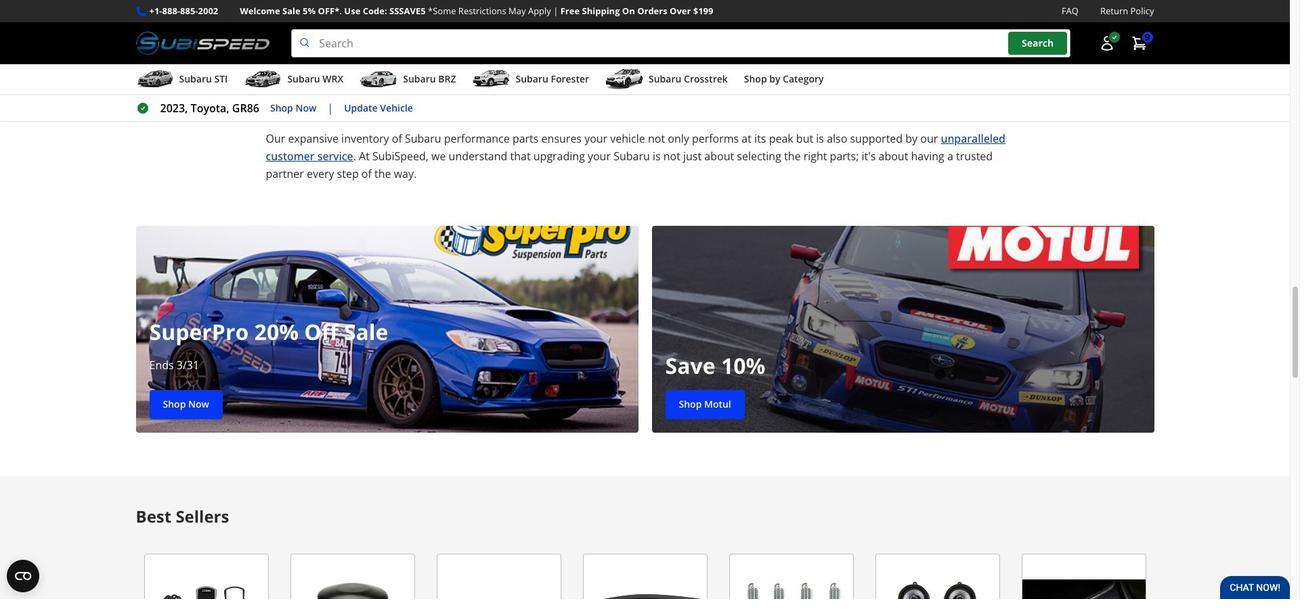 Task type: vqa. For each thing, say whether or not it's contained in the screenshot.
32%
no



Task type: describe. For each thing, give the bounding box(es) containing it.
a subaru brz thumbnail image image
[[360, 69, 398, 89]]

search input field
[[291, 29, 1070, 58]]

a subaru wrx thumbnail image image
[[244, 69, 282, 89]]

a subaru forester thumbnail image image
[[472, 69, 510, 89]]

a subaru sti thumbnail image image
[[136, 69, 174, 89]]



Task type: locate. For each thing, give the bounding box(es) containing it.
button image
[[1099, 35, 1115, 52]]

subispeed logo image
[[136, 29, 270, 58]]

a subaru crosstrek thumbnail image image
[[605, 69, 643, 89]]

open widget image
[[7, 561, 39, 593]]



